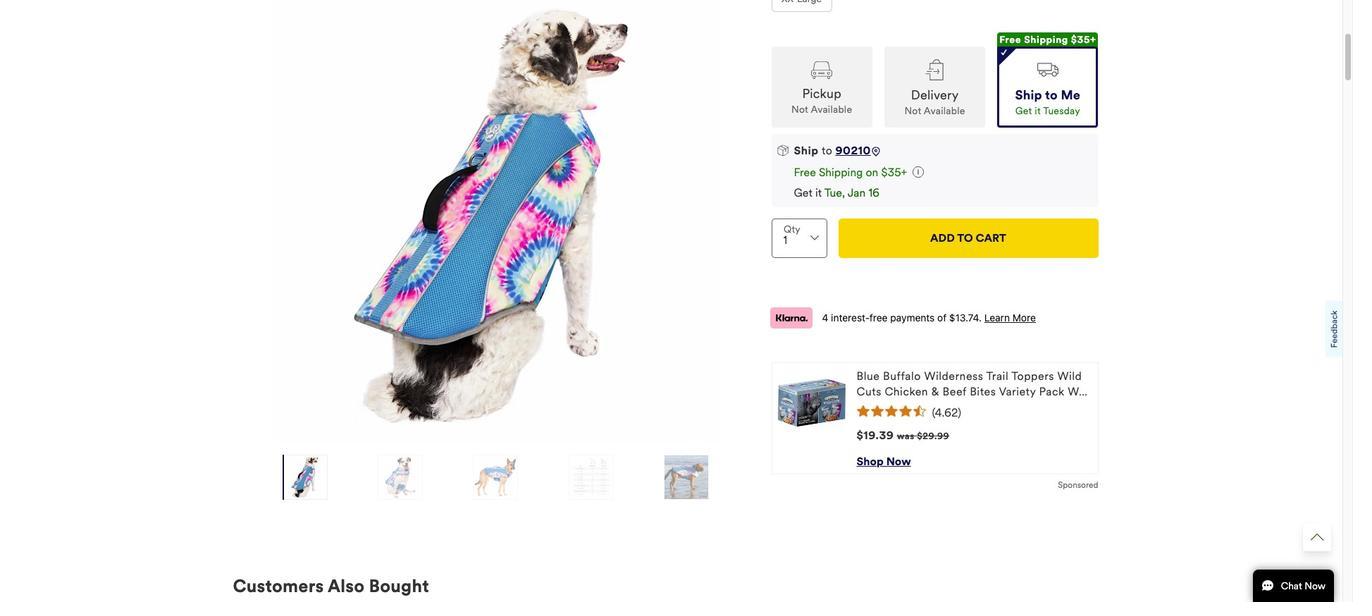 Task type: vqa. For each thing, say whether or not it's contained in the screenshot.
the right Get
yes



Task type: locate. For each thing, give the bounding box(es) containing it.
on
[[866, 166, 879, 179]]

ship left the 90210 at the right top
[[794, 144, 819, 157]]

1 vertical spatial it
[[816, 186, 822, 199]]

1 horizontal spatial get
[[1016, 105, 1033, 117]]

1 option group from the top
[[772, 0, 1099, 18]]

0 horizontal spatial $35+
[[882, 166, 908, 179]]

delivery-method-Pickup-Not Available radio
[[772, 47, 873, 128]]

free shipping $35+
[[1000, 34, 1097, 46]]

get
[[1016, 105, 1033, 117], [794, 186, 813, 199]]

delivery
[[912, 88, 959, 103]]

1 vertical spatial ship
[[794, 144, 819, 157]]

1 vertical spatial shipping
[[819, 166, 863, 179]]

available for pickup
[[811, 103, 853, 115]]

ship
[[1016, 88, 1043, 103], [794, 144, 819, 157]]

1 horizontal spatial ship
[[1016, 88, 1043, 103]]

option group
[[772, 0, 1099, 18], [772, 32, 1099, 128]]

0 horizontal spatial ship
[[794, 144, 819, 157]]

to inside ship to me get it tuesday
[[1046, 88, 1058, 103]]

1 horizontal spatial available
[[924, 105, 966, 117]]

ship for me
[[1016, 88, 1043, 103]]

4 interest-free payments of $13.74. learn more
[[823, 312, 1036, 324]]

to for 90210
[[822, 144, 833, 157]]

$35+ right on
[[882, 166, 908, 179]]

to
[[1046, 88, 1058, 103], [822, 144, 833, 157]]

1 vertical spatial free
[[794, 166, 816, 179]]

not down pickup
[[792, 103, 809, 115]]

1 horizontal spatial it
[[1035, 105, 1041, 117]]

delivery-method-Delivery-Not Available radio
[[885, 47, 986, 128]]

canada pooch wave rider tie dye dog life vest, x-small - thumbnail-4 image
[[570, 455, 613, 500]]

0 vertical spatial ship
[[1016, 88, 1043, 103]]

1 horizontal spatial not
[[905, 105, 922, 117]]

free
[[1000, 34, 1022, 46], [794, 166, 816, 179]]

0 horizontal spatial available
[[811, 103, 853, 115]]

not inside delivery not available
[[905, 105, 922, 117]]

1 vertical spatial get
[[794, 186, 813, 199]]

free up the icon check success 4
[[1000, 34, 1022, 46]]

$35+ inside option group
[[1072, 34, 1097, 46]]

canada pooch wave rider tie dye dog life vest, x-small - thumbnail-2 image
[[379, 455, 423, 500]]

free down ship to 90210
[[794, 166, 816, 179]]

(
[[933, 406, 936, 419]]

icon check success 4 image
[[1001, 48, 1007, 55]]

$35+ up me on the top right of the page
[[1072, 34, 1097, 46]]

1 horizontal spatial free
[[1000, 34, 1022, 46]]

1 vertical spatial to
[[822, 144, 833, 157]]

shipping
[[1025, 34, 1069, 46], [819, 166, 863, 179]]

shop
[[857, 455, 884, 468]]

1 vertical spatial option group
[[772, 32, 1099, 128]]

get it tue, jan 16
[[794, 186, 880, 199]]

not down delivery
[[905, 105, 922, 117]]

1 vertical spatial $35+
[[882, 166, 908, 179]]

canada pooch wave rider tie dye dog life vest, x-small - thumbnail-3 image
[[474, 455, 518, 500]]

16
[[869, 186, 880, 199]]

get left tue,
[[794, 186, 813, 199]]

$19.39 was $29.99
[[857, 429, 950, 442]]

0 vertical spatial free
[[1000, 34, 1022, 46]]

2 option group from the top
[[772, 32, 1099, 128]]

shop now
[[857, 455, 911, 468]]

1 horizontal spatial $35+
[[1072, 34, 1097, 46]]

available inside "pickup not available"
[[811, 103, 853, 115]]

it
[[1035, 105, 1041, 117], [816, 186, 822, 199]]

to up 'tuesday'
[[1046, 88, 1058, 103]]

$13.74.
[[950, 312, 982, 324]]

not inside "pickup not available"
[[792, 103, 809, 115]]

available down pickup
[[811, 103, 853, 115]]

shipping inside option group
[[1025, 34, 1069, 46]]

add to cart
[[931, 232, 1007, 245]]

it left tue,
[[816, 186, 822, 199]]

add
[[931, 232, 955, 245]]

not
[[792, 103, 809, 115], [905, 105, 922, 117]]

icon carat down image
[[811, 236, 819, 241]]

get inside ship to me get it tuesday
[[1016, 105, 1033, 117]]

pickup not available
[[792, 86, 853, 115]]

rating 4.62 out of 5 element
[[857, 405, 1093, 419]]

1 horizontal spatial to
[[1046, 88, 1058, 103]]

0 horizontal spatial to
[[822, 144, 833, 157]]

more
[[1013, 312, 1036, 324]]

also
[[328, 575, 365, 597]]

ship inside ship to me get it tuesday
[[1016, 88, 1043, 103]]

available down delivery
[[924, 105, 966, 117]]

to
[[958, 232, 974, 245]]

ship left me on the top right of the page
[[1016, 88, 1043, 103]]

0 horizontal spatial free
[[794, 166, 816, 179]]

1 horizontal spatial shipping
[[1025, 34, 1069, 46]]

available
[[811, 103, 853, 115], [924, 105, 966, 117]]

shipping up delivery-method-ship to me-get it tuesday option
[[1025, 34, 1069, 46]]

it left 'tuesday'
[[1035, 105, 1041, 117]]

0 vertical spatial it
[[1035, 105, 1041, 117]]

90210
[[836, 144, 871, 157]]

0 horizontal spatial shipping
[[819, 166, 863, 179]]

interest-
[[831, 312, 870, 324]]

0 vertical spatial option group
[[772, 0, 1099, 18]]

0 horizontal spatial get
[[794, 186, 813, 199]]

canada pooch wave rider tie dye dog life vest, x-small - carousel image #1 image
[[273, 0, 721, 443]]

was
[[897, 431, 915, 442]]

to left the 90210 at the right top
[[822, 144, 833, 157]]

available inside delivery not available
[[924, 105, 966, 117]]

customers also bought
[[233, 575, 429, 597]]

get left 'tuesday'
[[1016, 105, 1033, 117]]

0 vertical spatial shipping
[[1025, 34, 1069, 46]]

$29.99
[[918, 431, 950, 442]]

jan
[[848, 186, 866, 199]]

cart
[[976, 232, 1007, 245]]

0 horizontal spatial not
[[792, 103, 809, 115]]

0 vertical spatial to
[[1046, 88, 1058, 103]]

0 vertical spatial get
[[1016, 105, 1033, 117]]

0 vertical spatial $35+
[[1072, 34, 1097, 46]]

shipping up get it tue, jan 16
[[819, 166, 863, 179]]

$35+
[[1072, 34, 1097, 46], [882, 166, 908, 179]]

styled arrow button link
[[1304, 523, 1332, 551]]



Task type: describe. For each thing, give the bounding box(es) containing it.
of
[[938, 312, 947, 324]]

learn more button
[[985, 312, 1036, 324]]

customers
[[233, 575, 324, 597]]

scroll to top image
[[1312, 531, 1324, 544]]

pickup
[[803, 86, 842, 101]]

free shipping on $35+
[[794, 166, 908, 179]]

bought
[[369, 575, 429, 597]]

available for delivery
[[924, 105, 966, 117]]

it inside ship to me get it tuesday
[[1035, 105, 1041, 117]]

90210 button
[[836, 144, 871, 157]]

ship to me get it tuesday
[[1016, 88, 1081, 117]]

free shipping on $35+ image
[[913, 166, 925, 178]]

delivery-method-Ship to Me-Get it Tuesday radio
[[998, 47, 1099, 128]]

not for delivery
[[905, 105, 922, 117]]

tue,
[[825, 186, 846, 199]]

$19.39
[[857, 429, 894, 442]]

to for me
[[1046, 88, 1058, 103]]

me
[[1062, 88, 1081, 103]]

not for pickup
[[792, 103, 809, 115]]

)
[[959, 406, 962, 419]]

delivery not available
[[905, 88, 966, 117]]

canada pooch wave rider tie dye dog life vest, x-small - thumbnail-5 image
[[665, 455, 709, 500]]

( 4.62 )
[[933, 406, 962, 419]]

shipping for on
[[819, 166, 863, 179]]

sponsored
[[1059, 480, 1099, 490]]

4
[[823, 312, 829, 324]]

icon pickup store image
[[812, 61, 833, 79]]

canada pooch wave rider tie dye dog life vest, x-small - thumbnail-1 image
[[284, 455, 327, 500]]

free
[[870, 312, 888, 324]]

learn
[[985, 312, 1011, 324]]

0 horizontal spatial it
[[816, 186, 822, 199]]

payments
[[891, 312, 935, 324]]

add to cart button
[[839, 218, 1099, 258]]

free for free shipping on $35+
[[794, 166, 816, 179]]

klarna badge image
[[770, 307, 813, 328]]

free for free shipping $35+
[[1000, 34, 1022, 46]]

icon delivery pin image
[[871, 147, 881, 157]]

4.62
[[936, 406, 959, 419]]

now
[[887, 455, 911, 468]]

icon info 2 button
[[913, 166, 925, 179]]

ship to 90210
[[794, 144, 871, 157]]

shipping for $35+
[[1025, 34, 1069, 46]]

tuesday
[[1044, 105, 1081, 117]]

option group containing pickup
[[772, 32, 1099, 128]]

ship for 90210
[[794, 144, 819, 157]]



